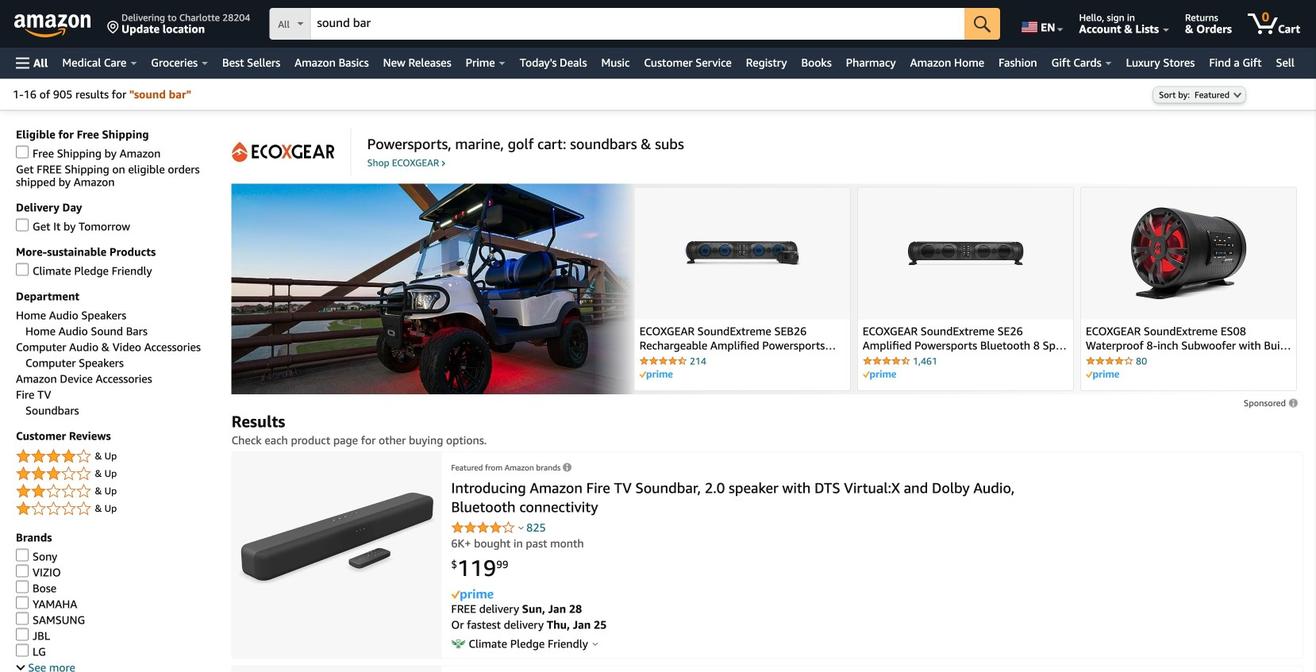 Task type: describe. For each thing, give the bounding box(es) containing it.
4 checkbox image from the top
[[16, 597, 29, 610]]

3 checkbox image from the top
[[16, 565, 29, 578]]

1 eligible for prime. image from the left
[[640, 370, 673, 380]]

1 checkbox image from the top
[[16, 146, 29, 158]]

free delivery sun, jan 28 element
[[451, 603, 582, 616]]

eligible for prime. image
[[1086, 370, 1120, 380]]

popover image
[[519, 526, 524, 530]]

2 eligible for prime. image from the left
[[863, 370, 897, 380]]

none submit inside search box
[[965, 8, 1001, 40]]

4 stars & up element
[[16, 448, 216, 467]]

navigation navigation
[[0, 0, 1317, 79]]

amazon prime image
[[451, 590, 494, 602]]

extender expand image
[[16, 662, 25, 671]]



Task type: vqa. For each thing, say whether or not it's contained in the screenshot.
search field inside the navigation navigation
no



Task type: locate. For each thing, give the bounding box(es) containing it.
4 checkbox image from the top
[[16, 613, 29, 625]]

3 checkbox image from the top
[[16, 581, 29, 594]]

checkbox image
[[16, 146, 29, 158], [16, 263, 29, 276], [16, 565, 29, 578], [16, 613, 29, 625], [16, 629, 29, 641], [16, 644, 29, 657]]

None submit
[[965, 8, 1001, 40]]

6 checkbox image from the top
[[16, 644, 29, 657]]

1 checkbox image from the top
[[16, 219, 29, 231]]

or fastest delivery thu, jan 25 element
[[451, 619, 607, 632]]

Search Amazon text field
[[311, 9, 965, 39]]

1 star & up element
[[16, 500, 216, 519]]

2 checkbox image from the top
[[16, 263, 29, 276]]

eligible for prime. image
[[640, 370, 673, 380], [863, 370, 897, 380]]

popover image
[[593, 643, 598, 647]]

sponsored ad - introducing amazon fire tv soundbar, 2.0 speaker with dts virtual:x and dolby audio, bluetooth connectivity image
[[239, 493, 436, 585]]

none search field inside "navigation" navigation
[[270, 8, 1001, 41]]

dropdown image
[[1234, 92, 1242, 98]]

2 checkbox image from the top
[[16, 549, 29, 562]]

5 checkbox image from the top
[[16, 629, 29, 641]]

1 horizontal spatial eligible for prime. image
[[863, 370, 897, 380]]

checkbox image
[[16, 219, 29, 231], [16, 549, 29, 562], [16, 581, 29, 594], [16, 597, 29, 610]]

0 horizontal spatial eligible for prime. image
[[640, 370, 673, 380]]

None search field
[[270, 8, 1001, 41]]

3 stars & up element
[[16, 465, 216, 484]]

2 stars & up element
[[16, 482, 216, 502]]

amazon image
[[14, 14, 91, 38]]



